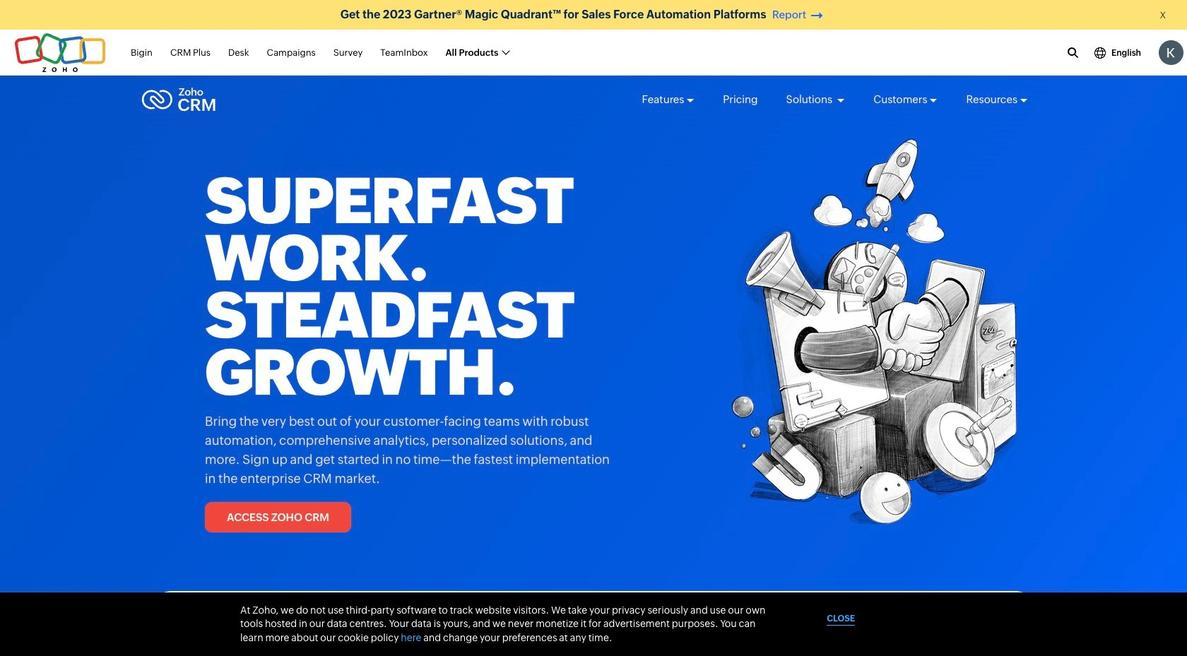 Task type: vqa. For each thing, say whether or not it's contained in the screenshot.
Kendall Parks Image
yes



Task type: locate. For each thing, give the bounding box(es) containing it.
crm home banner image
[[700, 138, 1021, 543]]

kendall parks image
[[1159, 40, 1184, 65]]

zoho crm logo image
[[141, 84, 216, 115]]



